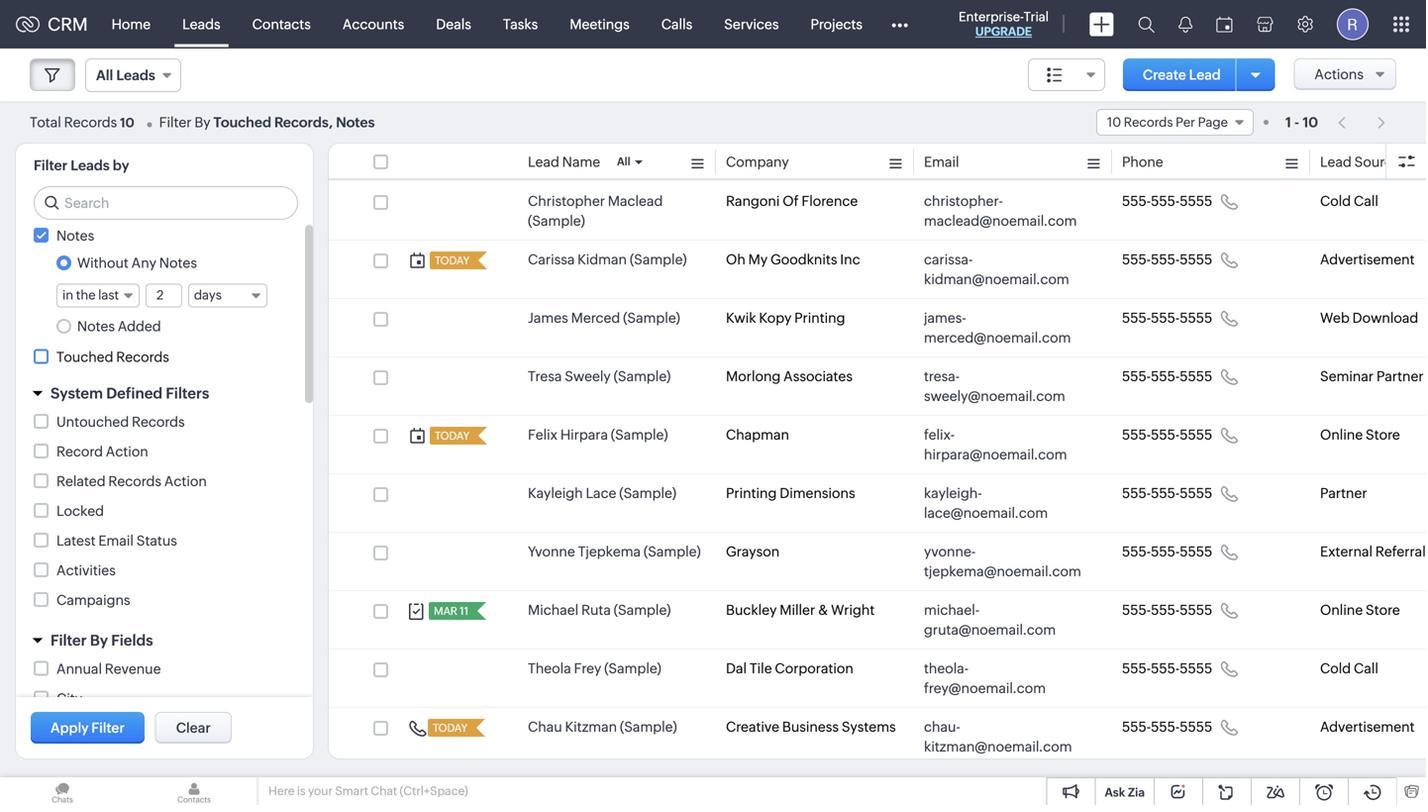 Task type: describe. For each thing, give the bounding box(es) containing it.
by for touched
[[195, 114, 211, 130]]

dal tile corporation
[[726, 661, 854, 677]]

0 vertical spatial partner
[[1377, 369, 1425, 384]]

hirpara
[[561, 427, 608, 443]]

zia
[[1129, 786, 1146, 800]]

(sample) for carissa kidman (sample)
[[630, 252, 687, 268]]

create
[[1144, 67, 1187, 83]]

all for all leads
[[96, 67, 113, 83]]

call for christopher- maclead@noemail.com
[[1355, 193, 1379, 209]]

Other Modules field
[[879, 8, 922, 40]]

florence
[[802, 193, 858, 209]]

carissa-
[[925, 252, 973, 268]]

(ctrl+space)
[[400, 785, 468, 798]]

5555 for carissa- kidman@noemail.com
[[1180, 252, 1213, 268]]

0 vertical spatial touched
[[214, 114, 271, 130]]

online for michael- gruta@noemail.com
[[1321, 602, 1364, 618]]

michael- gruta@noemail.com
[[925, 602, 1057, 638]]

10 inside "field"
[[1108, 115, 1122, 130]]

records for related
[[108, 474, 162, 490]]

555-555-5555 for chau- kitzman@noemail.com
[[1123, 719, 1213, 735]]

calendar image
[[1217, 16, 1234, 32]]

christopher maclead (sample)
[[528, 193, 663, 229]]

goodknits
[[771, 252, 838, 268]]

projects link
[[795, 0, 879, 48]]

theola- frey@noemail.com
[[925, 661, 1046, 697]]

by for fields
[[90, 632, 108, 650]]

sweely
[[565, 369, 611, 384]]

profile element
[[1326, 0, 1381, 48]]

today link for felix
[[430, 427, 472, 445]]

fields
[[111, 632, 153, 650]]

(sample) for theola frey (sample)
[[605, 661, 662, 677]]

(sample) for kayleigh lace (sample)
[[620, 486, 677, 501]]

filter by touched records, notes
[[159, 114, 375, 130]]

activities
[[56, 563, 116, 579]]

0 vertical spatial printing
[[795, 310, 846, 326]]

corporation
[[775, 661, 854, 677]]

michael
[[528, 602, 579, 618]]

cold call for christopher- maclead@noemail.com
[[1321, 193, 1379, 209]]

the
[[76, 288, 96, 303]]

meetings link
[[554, 0, 646, 48]]

5555 for christopher- maclead@noemail.com
[[1180, 193, 1213, 209]]

row group containing christopher maclead (sample)
[[329, 182, 1427, 767]]

mar 11 link
[[429, 602, 471, 620]]

5555 for kayleigh- lace@noemail.com
[[1180, 486, 1213, 501]]

Search text field
[[35, 187, 297, 219]]

kitzman@noemail.com
[[925, 739, 1073, 755]]

chats image
[[0, 778, 125, 806]]

chau- kitzman@noemail.com
[[925, 719, 1073, 755]]

theola-
[[925, 661, 969, 677]]

is
[[297, 785, 306, 798]]

lace@noemail.com
[[925, 505, 1049, 521]]

chapman
[[726, 427, 790, 443]]

theola
[[528, 661, 572, 677]]

carissa- kidman@noemail.com
[[925, 252, 1070, 287]]

morlong associates
[[726, 369, 853, 384]]

campaigns
[[56, 593, 130, 609]]

signals element
[[1167, 0, 1205, 49]]

filter by fields
[[51, 632, 153, 650]]

merced
[[571, 310, 621, 326]]

theola frey (sample) link
[[528, 659, 662, 679]]

days field
[[188, 284, 267, 308]]

(sample) for michael ruta (sample)
[[614, 602, 671, 618]]

projects
[[811, 16, 863, 32]]

(sample) for christopher maclead (sample)
[[528, 213, 585, 229]]

carissa kidman (sample)
[[528, 252, 687, 268]]

in the last field
[[56, 284, 140, 308]]

annual revenue
[[56, 662, 161, 677]]

related
[[56, 474, 106, 490]]

creative
[[726, 719, 780, 735]]

all leads
[[96, 67, 155, 83]]

buckley
[[726, 602, 777, 618]]

contacts
[[252, 16, 311, 32]]

555-555-5555 for theola- frey@noemail.com
[[1123, 661, 1213, 677]]

chau kitzman (sample)
[[528, 719, 677, 735]]

0 vertical spatial action
[[106, 444, 148, 460]]

1 horizontal spatial email
[[925, 154, 960, 170]]

ruta
[[582, 602, 611, 618]]

records for untouched
[[132, 414, 185, 430]]

advertisement for carissa- kidman@noemail.com
[[1321, 252, 1416, 268]]

trial
[[1024, 9, 1049, 24]]

crm
[[48, 14, 88, 34]]

leads for filter leads by
[[71, 158, 110, 173]]

converted
[[56, 751, 125, 767]]

(sample) for felix hirpara (sample)
[[611, 427, 668, 443]]

today link for chau
[[428, 719, 470, 737]]

1 vertical spatial action
[[164, 474, 207, 490]]

555-555-5555 for christopher- maclead@noemail.com
[[1123, 193, 1213, 209]]

printing dimensions
[[726, 486, 856, 501]]

system
[[51, 385, 103, 402]]

online store for michael- gruta@noemail.com
[[1321, 602, 1401, 618]]

10 records per page
[[1108, 115, 1229, 130]]

5555 for yvonne- tjepkema@noemail.com
[[1180, 544, 1213, 560]]

5555 for felix- hirpara@noemail.com
[[1180, 427, 1213, 443]]

defined
[[106, 385, 163, 402]]

enterprise-
[[959, 9, 1024, 24]]

oh
[[726, 252, 746, 268]]

clear
[[176, 720, 211, 736]]

creative business systems
[[726, 719, 896, 735]]

grayson
[[726, 544, 780, 560]]

10 for total records 10
[[120, 115, 135, 130]]

christopher- maclead@noemail.com link
[[925, 191, 1083, 231]]

frey@noemail.com
[[925, 681, 1046, 697]]

tresa sweely (sample) link
[[528, 367, 671, 386]]

revenue
[[105, 662, 161, 677]]

store for michael- gruta@noemail.com
[[1367, 602, 1401, 618]]

5555 for chau- kitzman@noemail.com
[[1180, 719, 1213, 735]]

kayleigh- lace@noemail.com
[[925, 486, 1049, 521]]

tasks
[[503, 16, 538, 32]]

yvonne- tjepkema@noemail.com
[[925, 544, 1082, 580]]

chau- kitzman@noemail.com link
[[925, 717, 1083, 757]]

james- merced@noemail.com
[[925, 310, 1072, 346]]

sweely@noemail.com
[[925, 388, 1066, 404]]

morlong
[[726, 369, 781, 384]]

notes down the in the last field
[[77, 319, 115, 335]]

1 vertical spatial email
[[98, 533, 134, 549]]

my
[[749, 252, 768, 268]]

cold for theola- frey@noemail.com
[[1321, 661, 1352, 677]]

lead for lead name
[[528, 154, 560, 170]]

leads inside leads link
[[182, 16, 221, 32]]

contacts link
[[236, 0, 327, 48]]

filters
[[166, 385, 209, 402]]

555-555-5555 for tresa- sweely@noemail.com
[[1123, 369, 1213, 384]]

today for felix hirpara (sample)
[[435, 430, 470, 442]]

christopher-
[[925, 193, 1004, 209]]

referral
[[1376, 544, 1427, 560]]

michael ruta (sample)
[[528, 602, 671, 618]]

(sample) for james merced (sample)
[[623, 310, 681, 326]]

5555 for tresa- sweely@noemail.com
[[1180, 369, 1213, 384]]

christopher- maclead@noemail.com
[[925, 193, 1078, 229]]

lace
[[586, 486, 617, 501]]

5555 for james- merced@noemail.com
[[1180, 310, 1213, 326]]

associates
[[784, 369, 853, 384]]



Task type: vqa. For each thing, say whether or not it's contained in the screenshot.
MEETINGS
yes



Task type: locate. For each thing, give the bounding box(es) containing it.
carissa- kidman@noemail.com link
[[925, 250, 1083, 289]]

rangoni
[[726, 193, 780, 209]]

touched left records, at the top left of page
[[214, 114, 271, 130]]

advertisement for chau- kitzman@noemail.com
[[1321, 719, 1416, 735]]

10 left per
[[1108, 115, 1122, 130]]

touched
[[214, 114, 271, 130], [56, 349, 113, 365]]

all up total records 10
[[96, 67, 113, 83]]

1 vertical spatial online
[[1321, 602, 1364, 618]]

lead left "source"
[[1321, 154, 1352, 170]]

1 call from the top
[[1355, 193, 1379, 209]]

records for touched
[[116, 349, 169, 365]]

1 store from the top
[[1367, 427, 1401, 443]]

printing up grayson
[[726, 486, 777, 501]]

2 vertical spatial today
[[433, 722, 468, 735]]

kidman@noemail.com
[[925, 272, 1070, 287]]

0 vertical spatial cold
[[1321, 193, 1352, 209]]

deals link
[[420, 0, 487, 48]]

0 vertical spatial store
[[1367, 427, 1401, 443]]

0 horizontal spatial partner
[[1321, 486, 1368, 501]]

tjepkema
[[578, 544, 641, 560]]

(sample) for yvonne tjepkema (sample)
[[644, 544, 701, 560]]

search element
[[1127, 0, 1167, 49]]

lead inside button
[[1190, 67, 1222, 83]]

1 advertisement from the top
[[1321, 252, 1416, 268]]

online down external
[[1321, 602, 1364, 618]]

2 online store from the top
[[1321, 602, 1401, 618]]

chat
[[371, 785, 397, 798]]

2 cold call from the top
[[1321, 661, 1379, 677]]

10 Records Per Page field
[[1097, 109, 1255, 136]]

gruta@noemail.com
[[925, 622, 1057, 638]]

felix- hirpara@noemail.com link
[[925, 425, 1083, 465]]

printing right kopy
[[795, 310, 846, 326]]

leads for all leads
[[116, 67, 155, 83]]

filter for filter by touched records, notes
[[159, 114, 192, 130]]

theola frey (sample)
[[528, 661, 662, 677]]

2 555-555-5555 from the top
[[1123, 252, 1213, 268]]

notes right records, at the top left of page
[[336, 114, 375, 130]]

records down record action
[[108, 474, 162, 490]]

1 online store from the top
[[1321, 427, 1401, 443]]

1 vertical spatial call
[[1355, 661, 1379, 677]]

0 vertical spatial by
[[195, 114, 211, 130]]

maclead@noemail.com
[[925, 213, 1078, 229]]

online down seminar
[[1321, 427, 1364, 443]]

2 horizontal spatial lead
[[1321, 154, 1352, 170]]

size image
[[1048, 66, 1063, 84]]

contacts image
[[132, 778, 257, 806]]

10
[[1303, 114, 1319, 130], [1108, 115, 1122, 130], [120, 115, 135, 130]]

kopy
[[759, 310, 792, 326]]

4 5555 from the top
[[1180, 369, 1213, 384]]

james-
[[925, 310, 967, 326]]

cold for christopher- maclead@noemail.com
[[1321, 193, 1352, 209]]

touched records
[[56, 349, 169, 365]]

(sample) right merced
[[623, 310, 681, 326]]

(sample) right kitzman
[[620, 719, 677, 735]]

filter down "all leads" field
[[159, 114, 192, 130]]

5555 for michael- gruta@noemail.com
[[1180, 602, 1213, 618]]

system defined filters button
[[16, 376, 313, 411]]

latest
[[56, 533, 96, 549]]

leads left by on the left top of page
[[71, 158, 110, 173]]

cold call for theola- frey@noemail.com
[[1321, 661, 1379, 677]]

kitzman
[[565, 719, 617, 735]]

search image
[[1139, 16, 1155, 33]]

yvonne- tjepkema@noemail.com link
[[925, 542, 1083, 582]]

filter inside 'button'
[[91, 720, 125, 736]]

external
[[1321, 544, 1374, 560]]

555-555-5555 for kayleigh- lace@noemail.com
[[1123, 486, 1213, 501]]

0 horizontal spatial by
[[90, 632, 108, 650]]

business
[[783, 719, 839, 735]]

untouched
[[56, 414, 129, 430]]

1 cold call from the top
[[1321, 193, 1379, 209]]

records left per
[[1125, 115, 1174, 130]]

profile image
[[1338, 8, 1369, 40]]

7 5555 from the top
[[1180, 544, 1213, 560]]

11
[[460, 605, 469, 618]]

1 horizontal spatial all
[[617, 156, 631, 168]]

1 vertical spatial leads
[[116, 67, 155, 83]]

partner up external
[[1321, 486, 1368, 501]]

1 horizontal spatial lead
[[1190, 67, 1222, 83]]

1 horizontal spatial by
[[195, 114, 211, 130]]

notes right any
[[159, 255, 197, 271]]

notes up without
[[56, 228, 94, 244]]

ask zia
[[1105, 786, 1146, 800]]

0 horizontal spatial 10
[[120, 115, 135, 130]]

inc
[[841, 252, 861, 268]]

yvonne
[[528, 544, 576, 560]]

6 5555 from the top
[[1180, 486, 1213, 501]]

apply filter
[[51, 720, 125, 736]]

kwik kopy printing
[[726, 310, 846, 326]]

0 horizontal spatial email
[[98, 533, 134, 549]]

1 vertical spatial advertisement
[[1321, 719, 1416, 735]]

kayleigh lace (sample) link
[[528, 484, 677, 503]]

1 vertical spatial cold
[[1321, 661, 1352, 677]]

5555 for theola- frey@noemail.com
[[1180, 661, 1213, 677]]

555-555-5555 for michael- gruta@noemail.com
[[1123, 602, 1213, 618]]

mar
[[434, 605, 458, 618]]

555-555-5555 for yvonne- tjepkema@noemail.com
[[1123, 544, 1213, 560]]

records for total
[[64, 114, 117, 130]]

today for carissa kidman (sample)
[[435, 255, 470, 267]]

2 horizontal spatial leads
[[182, 16, 221, 32]]

1 5555 from the top
[[1180, 193, 1213, 209]]

0 vertical spatial online store
[[1321, 427, 1401, 443]]

0 vertical spatial email
[[925, 154, 960, 170]]

(sample) inside christopher maclead (sample)
[[528, 213, 585, 229]]

1 horizontal spatial touched
[[214, 114, 271, 130]]

3 5555 from the top
[[1180, 310, 1213, 326]]

email right latest
[[98, 533, 134, 549]]

None field
[[1029, 58, 1106, 91]]

felix- hirpara@noemail.com
[[925, 427, 1068, 463]]

status
[[137, 533, 177, 549]]

all
[[96, 67, 113, 83], [617, 156, 631, 168]]

company up converted
[[56, 721, 120, 737]]

2 store from the top
[[1367, 602, 1401, 618]]

all for all
[[617, 156, 631, 168]]

today for chau kitzman (sample)
[[433, 722, 468, 735]]

by up search text field
[[195, 114, 211, 130]]

0 horizontal spatial touched
[[56, 349, 113, 365]]

2 horizontal spatial 10
[[1303, 114, 1319, 130]]

touched up system
[[56, 349, 113, 365]]

4 555-555-5555 from the top
[[1123, 369, 1213, 384]]

0 horizontal spatial leads
[[71, 158, 110, 173]]

records,
[[275, 114, 333, 130]]

actions
[[1315, 66, 1365, 82]]

in
[[62, 288, 73, 303]]

0 horizontal spatial lead
[[528, 154, 560, 170]]

0 vertical spatial cold call
[[1321, 193, 1379, 209]]

2 online from the top
[[1321, 602, 1364, 618]]

1 vertical spatial today
[[435, 430, 470, 442]]

hirpara@noemail.com
[[925, 447, 1068, 463]]

printing
[[795, 310, 846, 326], [726, 486, 777, 501]]

email up christopher-
[[925, 154, 960, 170]]

lead right create
[[1190, 67, 1222, 83]]

by
[[113, 158, 129, 173]]

0 horizontal spatial printing
[[726, 486, 777, 501]]

1 horizontal spatial 10
[[1108, 115, 1122, 130]]

1 vertical spatial all
[[617, 156, 631, 168]]

by inside dropdown button
[[90, 632, 108, 650]]

(sample) for tresa sweely (sample)
[[614, 369, 671, 384]]

james merced (sample) link
[[528, 308, 681, 328]]

filter for filter by fields
[[51, 632, 87, 650]]

system defined filters
[[51, 385, 209, 402]]

michael-
[[925, 602, 980, 618]]

10 inside total records 10
[[120, 115, 135, 130]]

2 vertical spatial leads
[[71, 158, 110, 173]]

calls
[[662, 16, 693, 32]]

All Leads field
[[85, 58, 181, 92]]

0 vertical spatial company
[[726, 154, 789, 170]]

leads inside "all leads" field
[[116, 67, 155, 83]]

0 vertical spatial all
[[96, 67, 113, 83]]

leads right home
[[182, 16, 221, 32]]

(sample) right tjepkema
[[644, 544, 701, 560]]

filter up converted account on the bottom of page
[[91, 720, 125, 736]]

&
[[819, 602, 829, 618]]

(sample) right kidman
[[630, 252, 687, 268]]

5 5555 from the top
[[1180, 427, 1213, 443]]

(sample) right lace
[[620, 486, 677, 501]]

3 555-555-5555 from the top
[[1123, 310, 1213, 326]]

without any notes
[[77, 255, 197, 271]]

felix hirpara (sample) link
[[528, 425, 668, 445]]

logo image
[[16, 16, 40, 32]]

0 vertical spatial today link
[[430, 252, 472, 270]]

(sample) inside 'link'
[[611, 427, 668, 443]]

navigation
[[1329, 108, 1397, 137]]

(sample) for chau kitzman (sample)
[[620, 719, 677, 735]]

2 5555 from the top
[[1180, 252, 1213, 268]]

rangoni of florence
[[726, 193, 858, 209]]

(sample) right ruta
[[614, 602, 671, 618]]

1 cold from the top
[[1321, 193, 1352, 209]]

lead source
[[1321, 154, 1401, 170]]

1 vertical spatial online store
[[1321, 602, 1401, 618]]

partner right seminar
[[1377, 369, 1425, 384]]

tjepkema@noemail.com
[[925, 564, 1082, 580]]

smart
[[335, 785, 369, 798]]

10 right -
[[1303, 114, 1319, 130]]

cold call
[[1321, 193, 1379, 209], [1321, 661, 1379, 677]]

filter up the annual
[[51, 632, 87, 650]]

lead for lead source
[[1321, 154, 1352, 170]]

kayleigh lace (sample)
[[528, 486, 677, 501]]

0 vertical spatial leads
[[182, 16, 221, 32]]

action
[[106, 444, 148, 460], [164, 474, 207, 490]]

2 vertical spatial today link
[[428, 719, 470, 737]]

store
[[1367, 427, 1401, 443], [1367, 602, 1401, 618]]

dal
[[726, 661, 747, 677]]

filter by fields button
[[16, 623, 313, 659]]

1 vertical spatial touched
[[56, 349, 113, 365]]

10 up by on the left top of page
[[120, 115, 135, 130]]

all up maclead at left
[[617, 156, 631, 168]]

555-555-5555 for carissa- kidman@noemail.com
[[1123, 252, 1213, 268]]

None text field
[[147, 285, 181, 307]]

create menu image
[[1090, 12, 1115, 36]]

555-555-5555
[[1123, 193, 1213, 209], [1123, 252, 1213, 268], [1123, 310, 1213, 326], [1123, 369, 1213, 384], [1123, 427, 1213, 443], [1123, 486, 1213, 501], [1123, 544, 1213, 560], [1123, 602, 1213, 618], [1123, 661, 1213, 677], [1123, 719, 1213, 735]]

all inside "all leads" field
[[96, 67, 113, 83]]

store for felix- hirpara@noemail.com
[[1367, 427, 1401, 443]]

1 online from the top
[[1321, 427, 1364, 443]]

records down the added
[[116, 349, 169, 365]]

city
[[56, 691, 82, 707]]

1 horizontal spatial company
[[726, 154, 789, 170]]

signals image
[[1179, 16, 1193, 33]]

0 vertical spatial today
[[435, 255, 470, 267]]

9 5555 from the top
[[1180, 661, 1213, 677]]

555-555-5555 for felix- hirpara@noemail.com
[[1123, 427, 1213, 443]]

records for 10
[[1125, 115, 1174, 130]]

create menu element
[[1078, 0, 1127, 48]]

2 call from the top
[[1355, 661, 1379, 677]]

555-555-5555 for james- merced@noemail.com
[[1123, 310, 1213, 326]]

10 5555 from the top
[[1180, 719, 1213, 735]]

crm link
[[16, 14, 88, 34]]

total
[[30, 114, 61, 130]]

0 horizontal spatial company
[[56, 721, 120, 737]]

0 vertical spatial advertisement
[[1321, 252, 1416, 268]]

lead left "name"
[[528, 154, 560, 170]]

dimensions
[[780, 486, 856, 501]]

call for theola- frey@noemail.com
[[1355, 661, 1379, 677]]

2 advertisement from the top
[[1321, 719, 1416, 735]]

kidman
[[578, 252, 627, 268]]

per
[[1176, 115, 1196, 130]]

ask
[[1105, 786, 1126, 800]]

kayleigh- lace@noemail.com link
[[925, 484, 1083, 523]]

filter down total
[[34, 158, 68, 173]]

(sample) down christopher
[[528, 213, 585, 229]]

7 555-555-5555 from the top
[[1123, 544, 1213, 560]]

(sample) right hirpara
[[611, 427, 668, 443]]

6 555-555-5555 from the top
[[1123, 486, 1213, 501]]

(sample) right sweely on the left top of page
[[614, 369, 671, 384]]

michael- gruta@noemail.com link
[[925, 601, 1083, 640]]

meetings
[[570, 16, 630, 32]]

records down system defined filters dropdown button
[[132, 414, 185, 430]]

records
[[64, 114, 117, 130], [1125, 115, 1174, 130], [116, 349, 169, 365], [132, 414, 185, 430], [108, 474, 162, 490]]

1 vertical spatial partner
[[1321, 486, 1368, 501]]

10 555-555-5555 from the top
[[1123, 719, 1213, 735]]

1 horizontal spatial printing
[[795, 310, 846, 326]]

store down seminar partner
[[1367, 427, 1401, 443]]

filter for filter leads by
[[34, 158, 68, 173]]

0 horizontal spatial action
[[106, 444, 148, 460]]

10 for 1 - 10
[[1303, 114, 1319, 130]]

by up annual revenue
[[90, 632, 108, 650]]

tile
[[750, 661, 773, 677]]

name
[[563, 154, 601, 170]]

1 vertical spatial today link
[[430, 427, 472, 445]]

action up the status
[[164, 474, 207, 490]]

online for felix- hirpara@noemail.com
[[1321, 427, 1364, 443]]

tresa- sweely@noemail.com
[[925, 369, 1066, 404]]

leads down home link
[[116, 67, 155, 83]]

5 555-555-5555 from the top
[[1123, 427, 1213, 443]]

calls link
[[646, 0, 709, 48]]

action up related records action
[[106, 444, 148, 460]]

1 vertical spatial printing
[[726, 486, 777, 501]]

row group
[[329, 182, 1427, 767]]

notes added
[[77, 319, 161, 335]]

james merced (sample)
[[528, 310, 681, 326]]

chau kitzman (sample) link
[[528, 717, 677, 737]]

today link for carissa
[[430, 252, 472, 270]]

store down 'external referral'
[[1367, 602, 1401, 618]]

records up filter leads by
[[64, 114, 117, 130]]

5555
[[1180, 193, 1213, 209], [1180, 252, 1213, 268], [1180, 310, 1213, 326], [1180, 369, 1213, 384], [1180, 427, 1213, 443], [1180, 486, 1213, 501], [1180, 544, 1213, 560], [1180, 602, 1213, 618], [1180, 661, 1213, 677], [1180, 719, 1213, 735]]

record action
[[56, 444, 148, 460]]

1 horizontal spatial leads
[[116, 67, 155, 83]]

9 555-555-5555 from the top
[[1123, 661, 1213, 677]]

(sample) right frey
[[605, 661, 662, 677]]

any
[[131, 255, 157, 271]]

leads
[[182, 16, 221, 32], [116, 67, 155, 83], [71, 158, 110, 173]]

1 555-555-5555 from the top
[[1123, 193, 1213, 209]]

2 cold from the top
[[1321, 661, 1352, 677]]

0 horizontal spatial all
[[96, 67, 113, 83]]

online store down 'external referral'
[[1321, 602, 1401, 618]]

1 vertical spatial by
[[90, 632, 108, 650]]

web
[[1321, 310, 1350, 326]]

theola- frey@noemail.com link
[[925, 659, 1083, 699]]

online store down seminar partner
[[1321, 427, 1401, 443]]

1 vertical spatial company
[[56, 721, 120, 737]]

1 vertical spatial cold call
[[1321, 661, 1379, 677]]

1 horizontal spatial partner
[[1377, 369, 1425, 384]]

records inside "field"
[[1125, 115, 1174, 130]]

call
[[1355, 193, 1379, 209], [1355, 661, 1379, 677]]

systems
[[842, 719, 896, 735]]

seminar
[[1321, 369, 1375, 384]]

felix
[[528, 427, 558, 443]]

company up rangoni
[[726, 154, 789, 170]]

8 5555 from the top
[[1180, 602, 1213, 618]]

filter inside dropdown button
[[51, 632, 87, 650]]

0 vertical spatial online
[[1321, 427, 1364, 443]]

online store for felix- hirpara@noemail.com
[[1321, 427, 1401, 443]]

1 vertical spatial store
[[1367, 602, 1401, 618]]

8 555-555-5555 from the top
[[1123, 602, 1213, 618]]

1 horizontal spatial action
[[164, 474, 207, 490]]

0 vertical spatial call
[[1355, 193, 1379, 209]]

apply
[[51, 720, 89, 736]]



